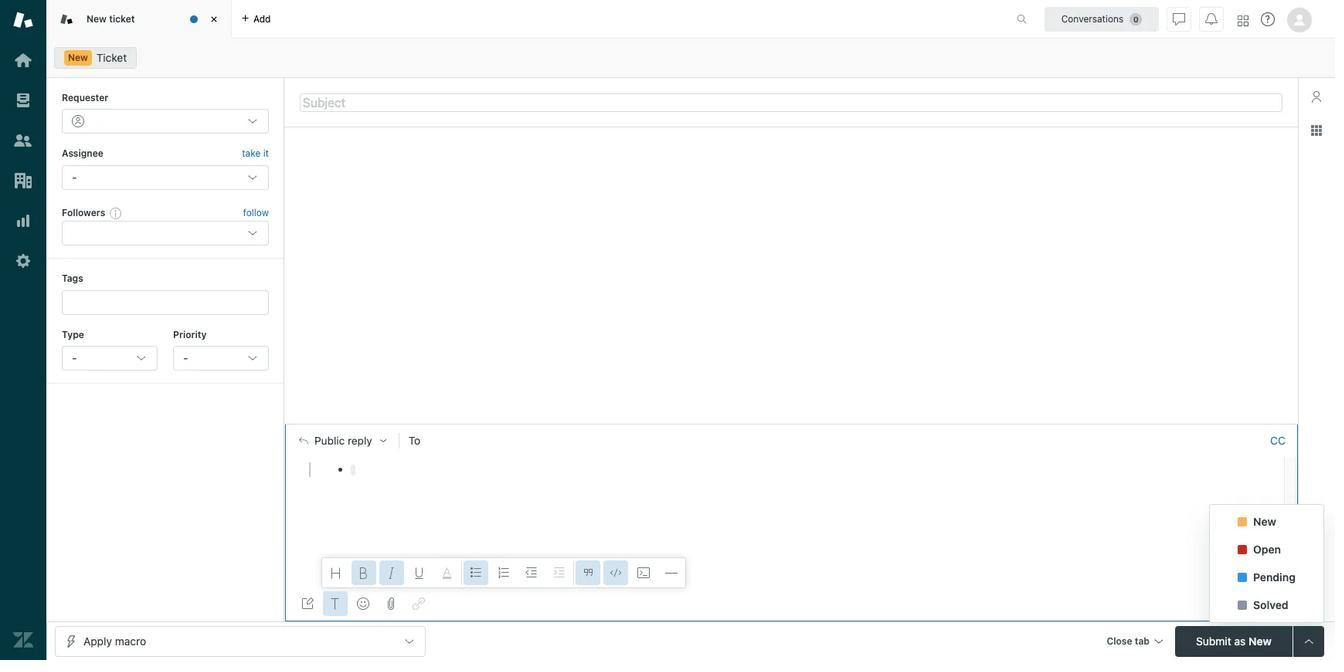 Task type: locate. For each thing, give the bounding box(es) containing it.
italic (cmd i) image
[[386, 567, 398, 579]]

admin image
[[13, 251, 33, 271]]

open
[[1253, 543, 1281, 556]]

priority
[[173, 329, 207, 340]]

1 - button from the left
[[62, 346, 158, 371]]

format text image
[[329, 598, 342, 610]]

take it
[[242, 148, 269, 159]]

submit
[[1196, 635, 1231, 648]]

organizations image
[[13, 171, 33, 191]]

cc button
[[1270, 434, 1286, 448]]

new
[[87, 13, 107, 25], [68, 52, 88, 63], [1253, 515, 1276, 528], [1249, 635, 1272, 648]]

info on adding followers image
[[110, 207, 122, 219]]

to
[[409, 434, 421, 447]]

- inside assignee element
[[72, 171, 77, 184]]

- button for type
[[62, 346, 158, 371]]

conversations button
[[1045, 7, 1159, 31]]

- button down type
[[62, 346, 158, 371]]

- down assignee
[[72, 171, 77, 184]]

zendesk products image
[[1238, 15, 1249, 26]]

- button
[[62, 346, 158, 371], [173, 346, 269, 371]]

0 horizontal spatial - button
[[62, 346, 158, 371]]

cc
[[1270, 434, 1286, 447]]

take it button
[[242, 146, 269, 162]]

apply macro
[[83, 635, 146, 648]]

it
[[263, 148, 269, 159]]

-
[[72, 171, 77, 184], [72, 352, 77, 365], [183, 352, 188, 365]]

headings image
[[330, 567, 342, 579]]

reporting image
[[13, 211, 33, 231]]

add link (cmd k) image
[[413, 598, 425, 610]]

new left 'ticket'
[[68, 52, 88, 63]]

customer context image
[[1310, 90, 1323, 103]]

button displays agent's chat status as invisible. image
[[1173, 13, 1185, 25]]

- down priority
[[183, 352, 188, 365]]

new right as
[[1249, 635, 1272, 648]]

submit as new
[[1196, 635, 1272, 648]]

bulleted list (cmd shift 8) image
[[470, 567, 482, 579]]

close tab button
[[1100, 626, 1169, 659]]

code block (ctrl shift 6) image
[[637, 567, 650, 579]]

main element
[[0, 0, 46, 661]]

2 - button from the left
[[173, 346, 269, 371]]

followers
[[62, 207, 105, 218]]

- down type
[[72, 352, 77, 365]]

ticket
[[109, 13, 135, 25]]

- button down priority
[[173, 346, 269, 371]]

close
[[1107, 636, 1132, 647]]

1 horizontal spatial - button
[[173, 346, 269, 371]]

add attachment image
[[385, 598, 397, 610]]

pending
[[1253, 571, 1296, 584]]

numbered list (cmd shift 7) image
[[498, 567, 510, 579]]

public reply button
[[285, 425, 399, 457]]

notifications image
[[1205, 13, 1218, 25]]

ticket
[[96, 51, 127, 64]]

requester
[[62, 92, 108, 104]]

apply
[[83, 635, 112, 648]]

new left ticket
[[87, 13, 107, 25]]



Task type: describe. For each thing, give the bounding box(es) containing it.
macro
[[115, 635, 146, 648]]

close image
[[206, 12, 222, 27]]

requester element
[[62, 109, 269, 134]]

new ticket tab
[[46, 0, 232, 39]]

add
[[253, 13, 271, 24]]

- button for priority
[[173, 346, 269, 371]]

conversations
[[1061, 13, 1124, 24]]

Public reply composer text field
[[292, 457, 1280, 490]]

follow button
[[243, 206, 269, 220]]

bold (cmd b) image
[[358, 567, 370, 579]]

followers element
[[62, 221, 269, 246]]

solved
[[1253, 598, 1289, 612]]

apps image
[[1310, 124, 1323, 137]]

new inside secondary element
[[68, 52, 88, 63]]

new up open
[[1253, 515, 1276, 528]]

new inside tab
[[87, 13, 107, 25]]

quote (cmd shift 9) image
[[582, 567, 594, 579]]

secondary element
[[46, 42, 1335, 73]]

increase indent (cmd ]) image
[[553, 567, 566, 579]]

displays possible ticket submission types image
[[1303, 636, 1315, 648]]

views image
[[13, 90, 33, 110]]

type
[[62, 329, 84, 340]]

horizontal rule (cmd shift l) image
[[665, 567, 678, 579]]

take
[[242, 148, 261, 159]]

zendesk image
[[13, 630, 33, 651]]

insert emojis image
[[357, 598, 369, 610]]

add button
[[232, 0, 280, 38]]

public reply
[[314, 435, 372, 447]]

- for type
[[72, 352, 77, 365]]

code span (ctrl shift 5) image
[[610, 567, 622, 579]]

follow
[[243, 207, 269, 219]]

tags element
[[62, 290, 269, 315]]

underline (cmd u) image
[[413, 567, 426, 579]]

new ticket
[[87, 13, 135, 25]]

draft mode image
[[301, 598, 314, 610]]

minimize composer image
[[785, 418, 797, 430]]

as
[[1234, 635, 1246, 648]]

assignee element
[[62, 165, 269, 190]]

close tab
[[1107, 636, 1150, 647]]

get help image
[[1261, 12, 1275, 26]]

get started image
[[13, 50, 33, 70]]

public
[[314, 435, 345, 447]]

assignee
[[62, 148, 103, 159]]

customers image
[[13, 131, 33, 151]]

tab
[[1135, 636, 1150, 647]]

reply
[[348, 435, 372, 447]]

tabs tab list
[[46, 0, 1001, 39]]

- for priority
[[183, 352, 188, 365]]

tags
[[62, 273, 83, 284]]

decrease indent (cmd [) image
[[525, 567, 538, 579]]

zendesk support image
[[13, 10, 33, 30]]

Subject field
[[300, 93, 1283, 112]]



Task type: vqa. For each thing, say whether or not it's contained in the screenshot.
PUBLIC REPLY POPUP BUTTON
yes



